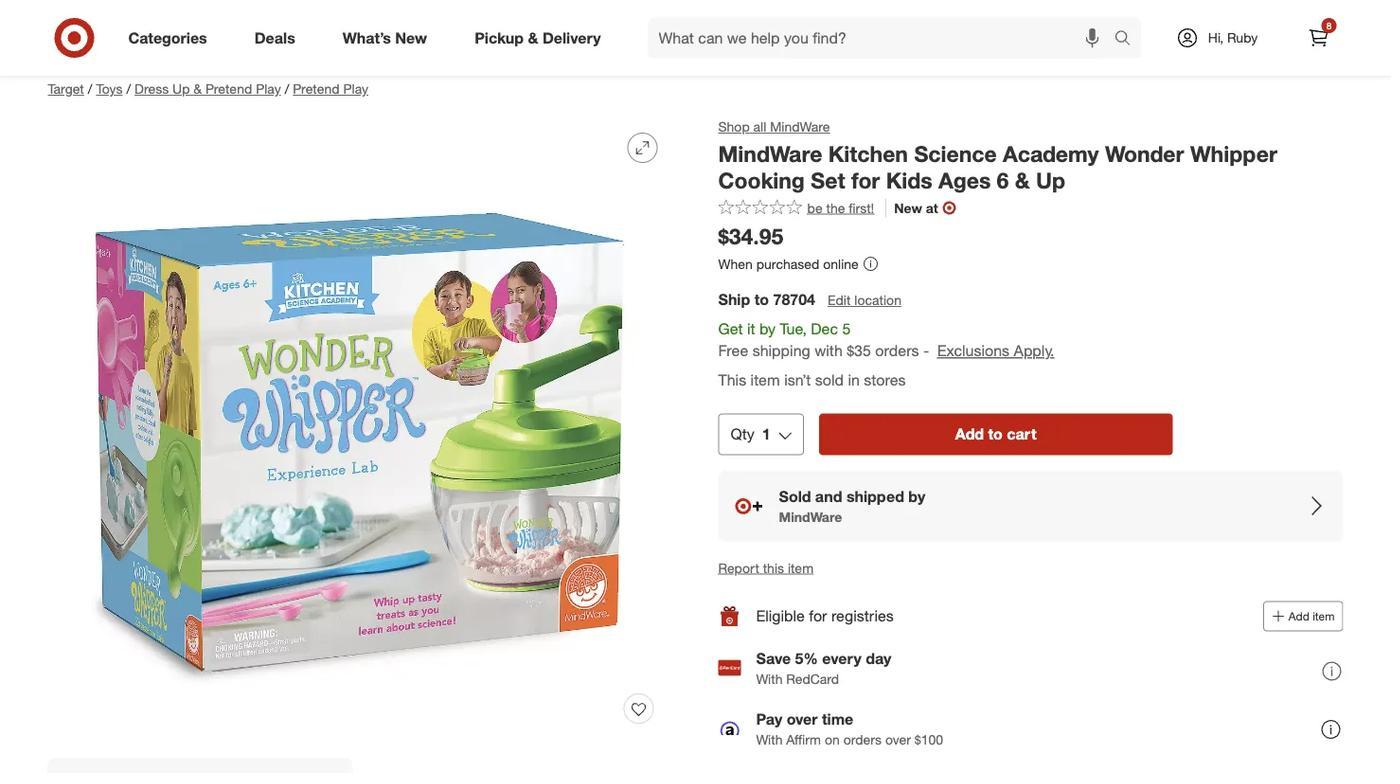 Task type: describe. For each thing, give the bounding box(es) containing it.
exclusions apply. link
[[938, 342, 1055, 360]]

5
[[843, 320, 851, 338]]

ship
[[719, 291, 751, 309]]

orders inside get it by tue, dec 5 free shipping with $35 orders - exclusions apply.
[[876, 342, 920, 360]]

shipped
[[847, 487, 905, 506]]

search
[[1106, 30, 1152, 49]]

kids
[[887, 167, 933, 194]]

deals link
[[239, 17, 319, 59]]

shop all mindware mindware kitchen science academy wonder whipper cooking set for kids ages 6 & up
[[719, 118, 1278, 194]]

orders inside pay over time with affirm on orders over $100
[[844, 731, 882, 748]]

location
[[855, 292, 902, 309]]

5%
[[796, 649, 819, 668]]

online
[[824, 255, 859, 272]]

0 horizontal spatial &
[[194, 81, 202, 97]]

1 horizontal spatial new
[[895, 199, 923, 216]]

& inside shop all mindware mindware kitchen science academy wonder whipper cooking set for kids ages 6 & up
[[1016, 167, 1030, 194]]

to for ship
[[755, 291, 769, 309]]

report this item
[[719, 560, 814, 576]]

to for add
[[989, 425, 1003, 444]]

1
[[763, 425, 771, 444]]

8
[[1327, 19, 1332, 31]]

by inside get it by tue, dec 5 free shipping with $35 orders - exclusions apply.
[[760, 320, 776, 338]]

1 vertical spatial mindware
[[719, 140, 823, 167]]

0 vertical spatial new
[[395, 28, 427, 47]]

-
[[924, 342, 930, 360]]

with inside pay over time with affirm on orders over $100
[[757, 731, 783, 748]]

3 / from the left
[[285, 81, 289, 97]]

new at
[[895, 199, 939, 216]]

sold
[[779, 487, 811, 506]]

2 / from the left
[[126, 81, 131, 97]]

what's new link
[[327, 17, 451, 59]]

0 horizontal spatial over
[[787, 710, 818, 728]]

hi,
[[1209, 29, 1224, 46]]

deals
[[255, 28, 295, 47]]

item for add
[[1313, 609, 1336, 623]]

purchased
[[757, 255, 820, 272]]

time
[[822, 710, 854, 728]]

sold
[[816, 371, 844, 389]]

when purchased online
[[719, 255, 859, 272]]

up inside shop all mindware mindware kitchen science academy wonder whipper cooking set for kids ages 6 & up
[[1037, 167, 1066, 194]]

delivery
[[543, 28, 601, 47]]

pay over time with affirm on orders over $100
[[757, 710, 944, 748]]

add for add item
[[1289, 609, 1310, 623]]

item for this
[[751, 371, 780, 389]]

registries
[[832, 607, 894, 625]]

ages
[[939, 167, 991, 194]]

be the first! link
[[719, 198, 875, 217]]

save
[[757, 649, 791, 668]]

in
[[848, 371, 860, 389]]

get
[[719, 320, 743, 338]]

$34.95
[[719, 223, 784, 250]]

ship to 78704
[[719, 291, 816, 309]]

0 horizontal spatial for
[[810, 607, 828, 625]]

item inside "button"
[[788, 560, 814, 576]]

exclusions
[[938, 342, 1010, 360]]

hi, ruby
[[1209, 29, 1258, 46]]

sold and shipped by mindware
[[779, 487, 926, 525]]

this
[[719, 371, 747, 389]]

science
[[915, 140, 997, 167]]

academy
[[1004, 140, 1100, 167]]

it
[[748, 320, 756, 338]]

cooking
[[719, 167, 805, 194]]

advertisement region
[[33, 15, 1359, 61]]

every
[[823, 649, 862, 668]]

on
[[825, 731, 840, 748]]

cart
[[1008, 425, 1037, 444]]

2 pretend from the left
[[293, 81, 340, 97]]

edit location
[[828, 292, 902, 309]]

add to cart
[[956, 425, 1037, 444]]

whipper
[[1191, 140, 1278, 167]]

edit
[[828, 292, 851, 309]]

kitchen
[[829, 140, 909, 167]]

get it by tue, dec 5 free shipping with $35 orders - exclusions apply.
[[719, 320, 1055, 360]]

mindware inside sold and shipped by mindware
[[779, 508, 843, 525]]

by inside sold and shipped by mindware
[[909, 487, 926, 506]]

this item isn't sold in stores
[[719, 371, 906, 389]]

redcard
[[787, 671, 840, 687]]

1 vertical spatial over
[[886, 731, 911, 748]]

dress up & pretend play link
[[135, 81, 281, 97]]

with
[[815, 342, 843, 360]]

78704
[[774, 291, 816, 309]]

eligible for registries
[[757, 607, 894, 625]]

toys
[[96, 81, 123, 97]]

wonder
[[1106, 140, 1185, 167]]

when
[[719, 255, 753, 272]]

8 link
[[1299, 17, 1340, 59]]

affirm
[[787, 731, 822, 748]]



Task type: vqa. For each thing, say whether or not it's contained in the screenshot.
With
yes



Task type: locate. For each thing, give the bounding box(es) containing it.
0 vertical spatial up
[[172, 81, 190, 97]]

1 vertical spatial by
[[909, 487, 926, 506]]

mindware right all
[[771, 118, 830, 135]]

all
[[754, 118, 767, 135]]

2 vertical spatial item
[[1313, 609, 1336, 623]]

0 vertical spatial by
[[760, 320, 776, 338]]

pickup & delivery
[[475, 28, 601, 47]]

pretend play link
[[293, 81, 369, 97]]

0 horizontal spatial /
[[88, 81, 92, 97]]

image gallery element
[[48, 117, 673, 773]]

over left $100
[[886, 731, 911, 748]]

for right eligible
[[810, 607, 828, 625]]

1 pretend from the left
[[206, 81, 252, 97]]

mindware down sold
[[779, 508, 843, 525]]

by right it
[[760, 320, 776, 338]]

0 vertical spatial mindware
[[771, 118, 830, 135]]

what's new
[[343, 28, 427, 47]]

new right what's
[[395, 28, 427, 47]]

mindware up cooking
[[719, 140, 823, 167]]

0 vertical spatial to
[[755, 291, 769, 309]]

and
[[816, 487, 843, 506]]

report this item button
[[719, 559, 814, 578]]

6
[[997, 167, 1010, 194]]

over up affirm
[[787, 710, 818, 728]]

0 horizontal spatial by
[[760, 320, 776, 338]]

2 vertical spatial &
[[1016, 167, 1030, 194]]

for up first!
[[852, 167, 881, 194]]

$100
[[915, 731, 944, 748]]

/ right toys at the left of the page
[[126, 81, 131, 97]]

fulfillment region
[[719, 289, 1344, 542]]

target link
[[48, 81, 84, 97]]

0 vertical spatial add
[[956, 425, 985, 444]]

play down what's
[[343, 81, 369, 97]]

target / toys / dress up & pretend play / pretend play
[[48, 81, 369, 97]]

search button
[[1106, 17, 1152, 63]]

0 vertical spatial item
[[751, 371, 780, 389]]

with
[[757, 671, 783, 687], [757, 731, 783, 748]]

1 play from the left
[[256, 81, 281, 97]]

& right dress
[[194, 81, 202, 97]]

What can we help you find? suggestions appear below search field
[[648, 17, 1120, 59]]

to
[[755, 291, 769, 309], [989, 425, 1003, 444]]

1 horizontal spatial over
[[886, 731, 911, 748]]

1 vertical spatial &
[[194, 81, 202, 97]]

2 vertical spatial mindware
[[779, 508, 843, 525]]

what's
[[343, 28, 391, 47]]

for
[[852, 167, 881, 194], [810, 607, 828, 625]]

0 horizontal spatial pretend
[[206, 81, 252, 97]]

0 horizontal spatial to
[[755, 291, 769, 309]]

1 horizontal spatial &
[[528, 28, 539, 47]]

stores
[[864, 371, 906, 389]]

orders left the -
[[876, 342, 920, 360]]

toys link
[[96, 81, 123, 97]]

0 vertical spatial with
[[757, 671, 783, 687]]

1 with from the top
[[757, 671, 783, 687]]

save 5% every day with redcard
[[757, 649, 892, 687]]

to inside button
[[989, 425, 1003, 444]]

edit location button
[[827, 290, 903, 311]]

/ left pretend play link
[[285, 81, 289, 97]]

1 horizontal spatial to
[[989, 425, 1003, 444]]

pay
[[757, 710, 783, 728]]

0 vertical spatial &
[[528, 28, 539, 47]]

add to cart button
[[819, 414, 1174, 456]]

0 horizontal spatial play
[[256, 81, 281, 97]]

1 horizontal spatial item
[[788, 560, 814, 576]]

over
[[787, 710, 818, 728], [886, 731, 911, 748]]

mindware
[[771, 118, 830, 135], [719, 140, 823, 167], [779, 508, 843, 525]]

0 horizontal spatial item
[[751, 371, 780, 389]]

add item button
[[1264, 601, 1344, 631]]

up
[[172, 81, 190, 97], [1037, 167, 1066, 194]]

be
[[808, 199, 823, 216]]

1 vertical spatial new
[[895, 199, 923, 216]]

the
[[827, 199, 846, 216]]

categories
[[128, 28, 207, 47]]

qty 1
[[731, 425, 771, 444]]

0 horizontal spatial new
[[395, 28, 427, 47]]

add
[[956, 425, 985, 444], [1289, 609, 1310, 623]]

add inside add to cart button
[[956, 425, 985, 444]]

dress
[[135, 81, 169, 97]]

tue,
[[780, 320, 807, 338]]

ruby
[[1228, 29, 1258, 46]]

item inside button
[[1313, 609, 1336, 623]]

with down pay
[[757, 731, 783, 748]]

to right ship
[[755, 291, 769, 309]]

for inside shop all mindware mindware kitchen science academy wonder whipper cooking set for kids ages 6 & up
[[852, 167, 881, 194]]

with down save
[[757, 671, 783, 687]]

1 / from the left
[[88, 81, 92, 97]]

pretend
[[206, 81, 252, 97], [293, 81, 340, 97]]

1 vertical spatial add
[[1289, 609, 1310, 623]]

2 horizontal spatial item
[[1313, 609, 1336, 623]]

eligible
[[757, 607, 805, 625]]

2 horizontal spatial &
[[1016, 167, 1030, 194]]

1 horizontal spatial up
[[1037, 167, 1066, 194]]

& right pickup
[[528, 28, 539, 47]]

/ left toys link
[[88, 81, 92, 97]]

1 horizontal spatial by
[[909, 487, 926, 506]]

play down deals
[[256, 81, 281, 97]]

0 horizontal spatial up
[[172, 81, 190, 97]]

2 with from the top
[[757, 731, 783, 748]]

day
[[866, 649, 892, 668]]

set
[[811, 167, 846, 194]]

by
[[760, 320, 776, 338], [909, 487, 926, 506]]

add inside add item button
[[1289, 609, 1310, 623]]

item inside fulfillment region
[[751, 371, 780, 389]]

1 vertical spatial up
[[1037, 167, 1066, 194]]

0 vertical spatial for
[[852, 167, 881, 194]]

pickup
[[475, 28, 524, 47]]

target
[[48, 81, 84, 97]]

1 horizontal spatial pretend
[[293, 81, 340, 97]]

with inside save 5% every day with redcard
[[757, 671, 783, 687]]

first!
[[849, 199, 875, 216]]

add item
[[1289, 609, 1336, 623]]

1 horizontal spatial add
[[1289, 609, 1310, 623]]

apply.
[[1014, 342, 1055, 360]]

add for add to cart
[[956, 425, 985, 444]]

up down 'academy'
[[1037, 167, 1066, 194]]

qty
[[731, 425, 755, 444]]

isn't
[[785, 371, 811, 389]]

1 vertical spatial orders
[[844, 731, 882, 748]]

0 horizontal spatial add
[[956, 425, 985, 444]]

0 vertical spatial orders
[[876, 342, 920, 360]]

at
[[926, 199, 939, 216]]

& right 6
[[1016, 167, 1030, 194]]

$35
[[847, 342, 872, 360]]

2 play from the left
[[343, 81, 369, 97]]

dec
[[811, 320, 839, 338]]

play
[[256, 81, 281, 97], [343, 81, 369, 97]]

new left at
[[895, 199, 923, 216]]

shipping
[[753, 342, 811, 360]]

report
[[719, 560, 760, 576]]

1 vertical spatial to
[[989, 425, 1003, 444]]

2 horizontal spatial /
[[285, 81, 289, 97]]

shop
[[719, 118, 750, 135]]

free
[[719, 342, 749, 360]]

up right dress
[[172, 81, 190, 97]]

1 horizontal spatial play
[[343, 81, 369, 97]]

1 vertical spatial for
[[810, 607, 828, 625]]

1 vertical spatial item
[[788, 560, 814, 576]]

0 vertical spatial over
[[787, 710, 818, 728]]

1 horizontal spatial for
[[852, 167, 881, 194]]

orders right on
[[844, 731, 882, 748]]

be the first!
[[808, 199, 875, 216]]

by right shipped
[[909, 487, 926, 506]]

1 horizontal spatial /
[[126, 81, 131, 97]]

1 vertical spatial with
[[757, 731, 783, 748]]

this
[[763, 560, 785, 576]]

mindware kitchen science academy wonder whipper cooking set for kids ages 6 & up, 1 of 2 image
[[48, 117, 673, 743]]

&
[[528, 28, 539, 47], [194, 81, 202, 97], [1016, 167, 1030, 194]]

categories link
[[112, 17, 231, 59]]

to left cart
[[989, 425, 1003, 444]]

/
[[88, 81, 92, 97], [126, 81, 131, 97], [285, 81, 289, 97]]



